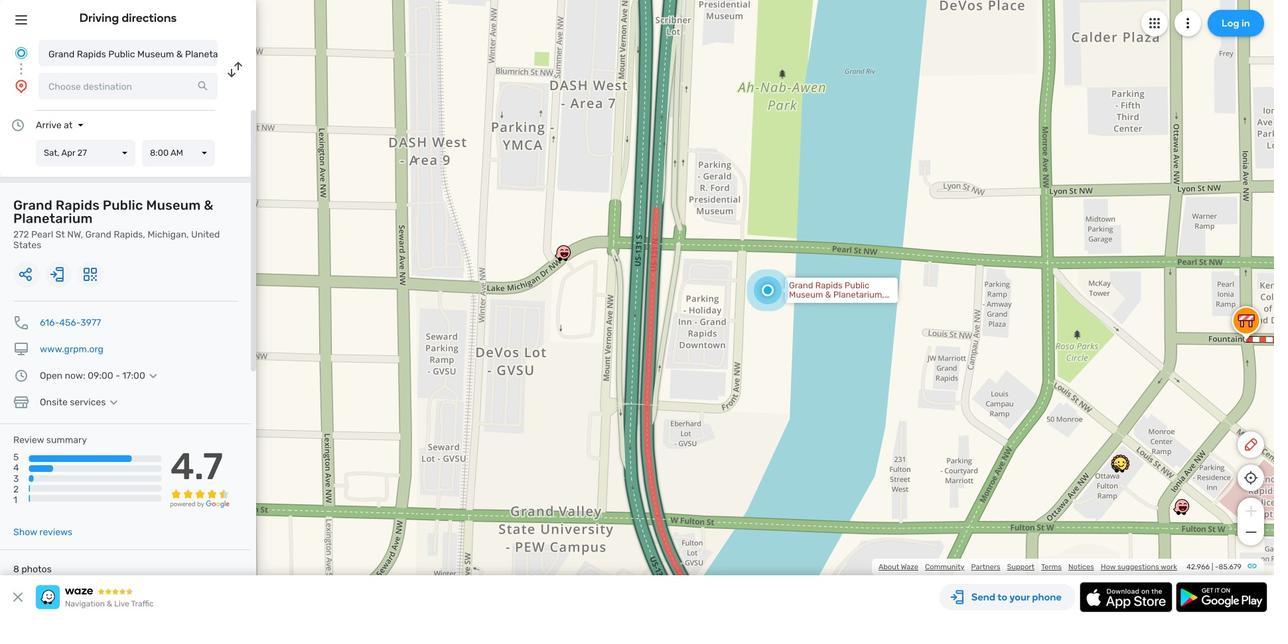 Task type: describe. For each thing, give the bounding box(es) containing it.
zoom in image
[[1243, 504, 1259, 520]]

link image
[[1247, 561, 1258, 572]]

store image
[[13, 395, 29, 411]]

x image
[[10, 590, 26, 606]]

chevron down image for bottommost clock icon
[[145, 371, 161, 382]]

call image
[[13, 315, 29, 331]]

2 list box from the left
[[142, 140, 215, 167]]

zoom out image
[[1243, 525, 1259, 541]]

computer image
[[13, 342, 29, 358]]

location image
[[13, 78, 29, 94]]

Choose destination text field
[[38, 73, 218, 100]]

1 list box from the left
[[36, 140, 135, 167]]



Task type: vqa. For each thing, say whether or not it's contained in the screenshot.
'Current Location' Image
yes



Task type: locate. For each thing, give the bounding box(es) containing it.
clock image down location image at the top left
[[10, 117, 26, 133]]

1 horizontal spatial chevron down image
[[145, 371, 161, 382]]

1 vertical spatial clock image
[[13, 368, 29, 384]]

0 horizontal spatial list box
[[36, 140, 135, 167]]

1 horizontal spatial list box
[[142, 140, 215, 167]]

0 vertical spatial clock image
[[10, 117, 26, 133]]

clock image down computer image
[[13, 368, 29, 384]]

current location image
[[13, 45, 29, 61]]

0 horizontal spatial chevron down image
[[106, 398, 122, 408]]

pencil image
[[1243, 437, 1259, 453]]

chevron down image
[[145, 371, 161, 382], [106, 398, 122, 408]]

1 vertical spatial chevron down image
[[106, 398, 122, 408]]

list box
[[36, 140, 135, 167], [142, 140, 215, 167]]

chevron down image for store icon
[[106, 398, 122, 408]]

clock image
[[10, 117, 26, 133], [13, 368, 29, 384]]

0 vertical spatial chevron down image
[[145, 371, 161, 382]]



